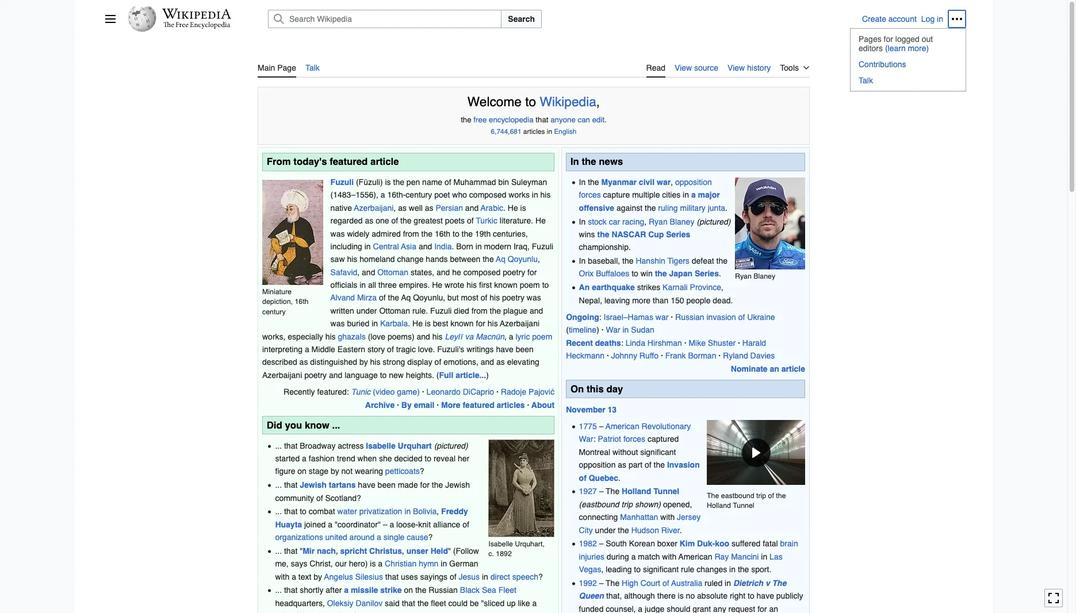 Task type: describe. For each thing, give the bounding box(es) containing it.
to down community
[[300, 507, 306, 517]]

story
[[367, 345, 385, 354]]

. right military
[[725, 203, 728, 213]]

and inside aq qoyunlu , safavid , and ottoman
[[362, 268, 375, 277]]

composed inside states, and he composed poetry for officials in all three empires. he wrote his first known poem to alvand mirza
[[463, 268, 501, 277]]

is inside ) is the pen name of muhammad bin suleyman (1483–1556), a 16th-century poet who composed works in his native
[[385, 178, 391, 187]]

opposition inside captured montreal without significant opposition as part of the
[[579, 461, 616, 470]]

1 vertical spatial war
[[656, 313, 669, 322]]

part
[[629, 461, 643, 470]]

a inside in german with a text by
[[292, 573, 296, 582]]

1 vertical spatial was
[[527, 294, 541, 303]]

not
[[341, 467, 353, 476]]

for inside "that, although there is no absolute right to have publicly funded counsel, a judge should grant any request for a"
[[758, 605, 767, 614]]

the up championship.
[[597, 230, 609, 239]]

the up buffaloes
[[622, 257, 634, 266]]

wikipedia image
[[162, 9, 231, 19]]

that inside ... that  broadway actress isabelle urquhart (pictured) started a fashion trend when she decided to reveal her figure on stage by not wearing
[[284, 441, 298, 451]]

johnny ruffo link
[[611, 352, 659, 361]]

her
[[458, 454, 469, 464]]

fuzuli inside of the aq qoyunlu, but most of his poetry was written under ottoman rule. fuzuli died from the plague and was buried in
[[430, 306, 452, 316]]

black
[[460, 586, 480, 596]]

the left news
[[582, 156, 596, 167]]

ongoing
[[566, 313, 599, 322]]

trip inside 1927 – the holland tunnel (eastbound trip shown)
[[621, 500, 633, 509]]

province
[[690, 283, 721, 292]]

the down the hanshin tigers link
[[655, 269, 667, 279]]

to inside in stock car racing , ryan blaney (pictured) wins the nascar cup series championship. in baseball, the hanshin tigers defeat the orix buffaloes to win the japan series .
[[632, 269, 638, 279]]

– for 1927
[[599, 487, 604, 497]]

and down writings on the left
[[481, 358, 494, 367]]

– for 1992
[[599, 579, 604, 588]]

change
[[397, 255, 424, 264]]

and right the asia
[[419, 242, 432, 251]]

the inside ) is the pen name of muhammad bin suleyman (1483–1556), a 16th-century poet who composed works in his native
[[393, 178, 404, 187]]

read link
[[646, 56, 665, 78]]

poetry inside ghazals (love poems) and his leylī va macnūn , a lyric poem interpreting a middle eastern story of tragic love. fuzuli's writings have been described as distinguished by his strong display of emotions, and as elevating azerbaijani poetry and language to new heights. (
[[304, 371, 327, 380]]

las
[[770, 553, 783, 562]]

isabelle urquhart, c. 1892
[[488, 540, 545, 558]]

and inside of the aq qoyunlu, but most of his poetry was written under ottoman rule. fuzuli died from the plague and was buried in
[[530, 306, 543, 316]]

leonardo dicaprio
[[427, 388, 494, 397]]

the down greatest
[[421, 229, 433, 238]]

1982 – south korean boxer kim duk-koo suffered fatal
[[579, 540, 780, 549]]

... that jewish tartans
[[275, 481, 356, 490]]

strong
[[383, 358, 405, 367]]

1 horizontal spatial ryan
[[735, 272, 752, 281]]

in for in stock car racing , ryan blaney (pictured) wins the nascar cup series championship. in baseball, the hanshin tigers defeat the orix buffaloes to win the japan series .
[[579, 217, 586, 226]]

loose-
[[396, 520, 418, 530]]

in for in the news
[[571, 156, 579, 167]]

black sea fleet link
[[460, 586, 516, 596]]

. inside . he is best known for his azerbaijani works, especially his
[[408, 319, 410, 329]]

a inside ... that  broadway actress isabelle urquhart (pictured) started a fashion trend when she decided to reveal her figure on stage by not wearing
[[302, 454, 306, 464]]

blaney inside in stock car racing , ryan blaney (pictured) wins the nascar cup series championship. in baseball, the hanshin tigers defeat the orix buffaloes to win the japan series .
[[670, 217, 694, 226]]

to inside "that, although there is no absolute right to have publicly funded counsel, a judge should grant any request for a"
[[748, 592, 754, 601]]

that up strike
[[385, 573, 399, 582]]

create
[[862, 14, 886, 24]]

is inside " (follow me, says christ, our hero) is a
[[370, 560, 376, 569]]

full article...
[[439, 371, 486, 380]]

combat
[[309, 507, 335, 517]]

? inside joined a "coordinator" – a loose-knit alliance of organizations united around a single cause ?
[[428, 533, 433, 542]]

joined a "coordinator" – a loose-knit alliance of organizations united around a single cause ?
[[275, 520, 469, 542]]

his inside states, and he composed poetry for officials in all three empires. he wrote his first known poem to alvand mirza
[[467, 281, 477, 290]]

speech
[[512, 573, 538, 582]]

held
[[431, 547, 448, 556]]

in inside in german with a text by
[[441, 560, 447, 569]]

century inside ) is the pen name of muhammad bin suleyman (1483–1556), a 16th-century poet who composed works in his native
[[406, 191, 432, 200]]

a up united
[[328, 520, 332, 530]]

timeline link
[[569, 326, 597, 335]]

. inside the . he is regarded as one of the greatest poets of
[[503, 203, 506, 213]]

american inside "american revolutionary war"
[[606, 422, 639, 431]]

poetry inside states, and he composed poetry for officials in all three empires. he wrote his first known poem to alvand mirza
[[503, 268, 525, 277]]

is inside the . he is regarded as one of the greatest poets of
[[520, 203, 526, 213]]

0 vertical spatial war
[[606, 326, 620, 335]]

... for ... that " mir nach, spricht christus, unser held
[[275, 547, 282, 556]]

myanmar civil war link
[[601, 178, 671, 187]]

have inside ghazals (love poems) and his leylī va macnūn , a lyric poem interpreting a middle eastern story of tragic love. fuzuli's writings have been described as distinguished by his strong display of emotions, and as elevating azerbaijani poetry and language to new heights. (
[[496, 345, 514, 354]]

patriot
[[598, 435, 621, 444]]

0 horizontal spatial series
[[666, 230, 690, 239]]

that up headquarters,
[[284, 586, 298, 596]]

for inside the have been made for the jewish community of scotland?
[[420, 481, 430, 490]]

safavid
[[330, 268, 357, 277]]

2 vertical spatial ?
[[538, 573, 543, 582]]

freddy huayta link
[[275, 507, 468, 530]]

poem inside states, and he composed poetry for officials in all three empires. he wrote his first known poem to alvand mirza
[[520, 281, 540, 290]]

captured montreal without significant opposition as part of the
[[579, 435, 679, 470]]

he for literature. he was widely admired from the 16th to the 19th centuries, including in
[[535, 216, 546, 226]]

and up love.
[[417, 332, 430, 341]]

the up born
[[462, 229, 473, 238]]

, inside , nepal, leaving more than 150 people dead.
[[721, 283, 723, 292]]

(follow
[[453, 547, 479, 556]]

love.
[[418, 345, 435, 354]]

his up the middle
[[325, 332, 336, 341]]

that up 'huayta'
[[284, 507, 298, 517]]

ryland davies
[[723, 352, 775, 361]]

significant for to
[[643, 565, 679, 575]]

rule.
[[412, 306, 428, 316]]

editors
[[859, 44, 883, 53]]

of right one
[[391, 216, 398, 226]]

turkic
[[476, 216, 497, 226]]

strikes
[[637, 283, 660, 292]]

ray
[[715, 553, 729, 562]]

... for ... that shortly after a missile strike on the russian black sea fleet headquarters, oleksiy danilov said that the fleet could be "sliced up like a
[[275, 586, 282, 596]]

of up the there
[[663, 579, 669, 588]]

. inside the free encyclopedia that anyone can edit . 6,744,681 articles in english
[[605, 116, 607, 125]]

... for ... that to combat water privatization in bolivia ,
[[275, 507, 282, 517]]

encyclopedia
[[489, 116, 534, 125]]

as up greatest
[[425, 203, 433, 213]]

2 horizontal spatial :
[[621, 339, 623, 348]]

the down "three"
[[388, 294, 399, 303]]

when
[[358, 454, 377, 464]]

1 " from the left
[[300, 547, 303, 556]]

about
[[531, 401, 555, 410]]

the inside captured montreal without significant opposition as part of the
[[654, 461, 665, 470]]

oleksiy danilov link
[[327, 599, 383, 608]]

a inside a major offensive
[[691, 191, 696, 200]]

that right said
[[402, 599, 415, 608]]

huayta
[[275, 520, 302, 530]]

0 vertical spatial war
[[657, 178, 671, 187]]

his up macnūn
[[488, 319, 498, 329]]

says
[[291, 560, 307, 569]]

ellipsis image
[[951, 13, 963, 25]]

of down "three"
[[379, 294, 386, 303]]

to up the free encyclopedia that anyone can edit . 6,744,681 articles in english on the top of page
[[525, 95, 536, 109]]

of down love.
[[435, 358, 441, 367]]

century inside miniature depiction, 16th century
[[262, 308, 286, 316]]

grant
[[693, 605, 711, 614]]

. up 1927 – the holland tunnel (eastbound trip shown)
[[618, 474, 621, 483]]

on inside ... that  broadway actress isabelle urquhart (pictured) started a fashion trend when she decided to reveal her figure on stage by not wearing
[[298, 467, 306, 476]]

füzuli
[[359, 178, 380, 187]]

mike shuster
[[689, 339, 736, 348]]

regarded
[[330, 216, 363, 226]]

on inside ... that shortly after a missile strike on the russian black sea fleet headquarters, oleksiy danilov said that the fleet could be "sliced up like a
[[404, 586, 413, 596]]

persian link
[[436, 203, 463, 213]]

and down who
[[465, 203, 479, 213]]

– for 1982
[[599, 540, 604, 549]]

holland inside the eastbound trip of the holland tunnel
[[707, 502, 731, 510]]

of inside the eastbound trip of the holland tunnel
[[768, 492, 774, 500]]

been inside ghazals (love poems) and his leylī va macnūn , a lyric poem interpreting a middle eastern story of tragic love. fuzuli's writings have been described as distinguished by his strong display of emotions, and as elevating azerbaijani poetry and language to new heights. (
[[516, 345, 534, 354]]

radoje pajović link
[[501, 388, 555, 397]]

against
[[617, 203, 643, 213]]

changes
[[697, 565, 727, 575]]

he for . he is best known for his azerbaijani works, especially his
[[412, 319, 423, 329]]

freddy huayta
[[275, 507, 468, 530]]

isabelle inside ... that  broadway actress isabelle urquhart (pictured) started a fashion trend when she decided to reveal her figure on stage by not wearing
[[366, 441, 396, 451]]

fatal
[[763, 540, 778, 549]]

military
[[680, 203, 706, 213]]

contributions link
[[851, 56, 966, 72]]

0 horizontal spatial article
[[370, 156, 399, 167]]

no
[[686, 592, 695, 601]]

talk for contributions
[[859, 76, 873, 85]]

in inside ) is the pen name of muhammad bin suleyman (1483–1556), a 16th-century poet who composed works in his native
[[532, 191, 538, 200]]

the right defeat in the top right of the page
[[716, 257, 728, 266]]

more inside personal tools navigation
[[908, 44, 926, 53]]

opposition inside opposition forces
[[675, 178, 712, 187]]

talk for main page
[[305, 63, 320, 72]]

in up black sea fleet link
[[482, 573, 488, 582]]

in down ray mancini link
[[729, 565, 736, 575]]

he for . he is regarded as one of the greatest poets of
[[508, 203, 518, 213]]

a inside "that, although there is no absolute right to have publicly funded counsel, a judge should grant any request for a"
[[638, 605, 643, 614]]

a right after
[[344, 586, 349, 596]]

aq qoyunlu , safavid , and ottoman
[[330, 255, 540, 277]]

the down the uses
[[415, 586, 426, 596]]

with inside in german with a text by
[[275, 573, 289, 582]]

for inside states, and he composed poetry for officials in all three empires. he wrote his first known poem to alvand mirza
[[527, 268, 537, 277]]

aq inside aq qoyunlu , safavid , and ottoman
[[496, 255, 506, 264]]

alvand
[[330, 294, 355, 303]]

ryland davies link
[[723, 352, 775, 361]]

Search Wikipedia search field
[[268, 10, 502, 28]]

miniature depiction, 16th century
[[262, 288, 309, 316]]

urquhart
[[398, 441, 432, 451]]

one
[[376, 216, 389, 226]]

linda hirshman link
[[626, 339, 682, 348]]

leaving
[[604, 296, 630, 305]]

asia
[[401, 242, 416, 251]]

1 vertical spatial series
[[695, 269, 719, 279]]

states,
[[411, 268, 434, 277]]

, nepal, leaving more than 150 people dead.
[[579, 283, 733, 305]]

capture multiple cities in
[[601, 191, 691, 200]]

isabelle urquhart, c. 1892 image
[[488, 440, 555, 538]]

of down first
[[481, 294, 487, 303]]

(eastbound
[[579, 500, 619, 509]]

single
[[383, 533, 405, 542]]

linda
[[626, 339, 645, 348]]

ottoman inside of the aq qoyunlu, but most of his poetry was written under ottoman rule. fuzuli died from the plague and was buried in
[[379, 306, 410, 316]]

( inside ghazals (love poems) and his leylī va macnūn , a lyric poem interpreting a middle eastern story of tragic love. fuzuli's writings have been described as distinguished by his strong display of emotions, and as elevating azerbaijani poetry and language to new heights. (
[[436, 371, 439, 380]]

in inside personal tools navigation
[[937, 14, 943, 24]]

the down mancini
[[738, 565, 749, 575]]

and inside states, and he composed poetry for officials in all three empires. he wrote his first known poem to alvand mirza
[[437, 268, 450, 277]]

to inside ... that  broadway actress isabelle urquhart (pictured) started a fashion trend when she decided to reveal her figure on stage by not wearing
[[425, 454, 431, 464]]

championship.
[[579, 243, 631, 252]]

1 vertical spatial )
[[486, 371, 489, 380]]

1 horizontal spatial article
[[781, 364, 805, 374]]

0 vertical spatial azerbaijani
[[354, 203, 394, 213]]

the inside the . he is regarded as one of the greatest poets of
[[400, 216, 412, 226]]

Search search field
[[254, 10, 862, 28]]

a right like in the left bottom of the page
[[532, 599, 537, 608]]

the inside the have been made for the jewish community of scotland?
[[432, 481, 443, 490]]

in up loose-
[[404, 507, 411, 517]]

0 vertical spatial with
[[660, 513, 675, 522]]

0 horizontal spatial (
[[356, 178, 359, 187]]

is inside "that, although there is no absolute right to have publicly funded counsel, a judge should grant any request for a"
[[678, 592, 684, 601]]

fuzuli inside . born in modern iraq, fuzuli saw his homeland change hands between the
[[532, 242, 553, 251]]

hudson river link
[[631, 526, 680, 535]]

. inside . born in modern iraq, fuzuli saw his homeland change hands between the
[[452, 242, 454, 251]]

his inside ) is the pen name of muhammad bin suleyman (1483–1556), a 16th-century poet who composed works in his native
[[540, 191, 551, 200]]

that up says on the bottom of the page
[[284, 547, 298, 556]]

1 horizontal spatial forces
[[623, 435, 645, 444]]

the left plague
[[490, 306, 501, 316]]

learn more link
[[885, 44, 929, 53]]

the inside the eastbound trip of the holland tunnel
[[776, 492, 786, 500]]

tunnel inside 1927 – the holland tunnel (eastbound trip shown)
[[654, 487, 679, 497]]

0 horizontal spatial featured
[[330, 156, 368, 167]]

the down in the news
[[588, 178, 599, 187]]

known inside . he is best known for his azerbaijani works, especially his
[[450, 319, 474, 329]]

poets
[[445, 216, 465, 226]]

as right described
[[299, 358, 308, 367]]

his down story in the left bottom of the page
[[370, 358, 380, 367]]

and down the distinguished
[[329, 371, 342, 380]]

1 vertical spatial articles
[[497, 401, 525, 410]]

the down multiple
[[645, 203, 656, 213]]

danilov
[[356, 599, 383, 608]]

v
[[765, 579, 770, 588]]

in up ruling military junta link
[[683, 191, 689, 200]]

shuster
[[708, 339, 736, 348]]

. up 1982 – south korean boxer kim duk-koo suffered fatal
[[680, 526, 682, 535]]

known inside states, and he composed poetry for officials in all three empires. he wrote his first known poem to alvand mirza
[[494, 281, 518, 290]]

– for 1775
[[599, 422, 604, 431]]

from inside literature. he was widely admired from the 16th to the 19th centuries, including in
[[403, 229, 419, 238]]

sudan
[[631, 326, 654, 335]]

1 horizontal spatial :
[[599, 313, 601, 322]]

all
[[368, 281, 376, 290]]

israel–hamas war link
[[604, 313, 669, 322]]

city
[[579, 526, 593, 535]]

that inside the free encyclopedia that anyone can edit . 6,744,681 articles in english
[[536, 116, 548, 125]]

win
[[641, 269, 653, 279]]

poet
[[434, 191, 450, 200]]

a up mir nach, spricht christus, unser held link
[[377, 533, 381, 542]]

1 vertical spatial with
[[662, 553, 677, 562]]

from inside of the aq qoyunlu, but most of his poetry was written under ottoman rule. fuzuli died from the plague and was buried in
[[471, 306, 488, 316]]

a down especially
[[305, 345, 309, 354]]

leylī
[[445, 332, 463, 341]]

his down best
[[432, 332, 443, 341]]

three
[[378, 281, 397, 290]]



Task type: vqa. For each thing, say whether or not it's contained in the screenshot.
Wikipedia link
yes



Task type: locate. For each thing, give the bounding box(es) containing it.
from up central asia and india at the top left of page
[[403, 229, 419, 238]]

1 horizontal spatial trip
[[756, 492, 766, 500]]

to inside states, and he composed poetry for officials in all three empires. he wrote his first known poem to alvand mirza
[[542, 281, 549, 290]]

2 vertical spatial poetry
[[304, 371, 327, 380]]

russian
[[675, 313, 704, 322], [429, 586, 458, 596]]

elevating
[[507, 358, 539, 367]]

1 horizontal spatial been
[[516, 345, 534, 354]]

in inside . born in modern iraq, fuzuli saw his homeland change hands between the
[[476, 242, 482, 251]]

articles inside the free encyclopedia that anyone can edit . 6,744,681 articles in english
[[523, 128, 545, 136]]

the nascar cup series link
[[597, 230, 690, 239]]

of inside captured montreal without significant opposition as part of the
[[645, 461, 651, 470]]

1 horizontal spatial series
[[695, 269, 719, 279]]

0 vertical spatial by
[[359, 358, 368, 367]]

is up 16th-
[[385, 178, 391, 187]]

in inside of the aq qoyunlu, but most of his poetry was written under ottoman rule. fuzuli died from the plague and was buried in
[[372, 319, 378, 329]]

under down connecting
[[595, 526, 616, 535]]

distinguished
[[310, 358, 357, 367]]

. inside in stock car racing , ryan blaney (pictured) wins the nascar cup series championship. in baseball, the hanshin tigers defeat the orix buffaloes to win the japan series .
[[719, 269, 721, 279]]

0 vertical spatial poem
[[520, 281, 540, 290]]

view for view source
[[675, 63, 692, 72]]

... for ... that jewish tartans
[[275, 481, 282, 490]]

radoje pajović
[[501, 388, 555, 397]]

... for ... that  broadway actress isabelle urquhart (pictured) started a fashion trend when she decided to reveal her figure on stage by not wearing
[[275, 441, 282, 451]]

known right first
[[494, 281, 518, 290]]

to inside literature. he was widely admired from the 16th to the 19th centuries, including in
[[453, 229, 459, 238]]

1 horizontal spatial talk link
[[851, 72, 966, 89]]

american up 'patriot forces' link
[[606, 422, 639, 431]]

jewish tartans link
[[300, 481, 356, 490]]

significant
[[640, 448, 676, 457], [643, 565, 679, 575]]

0 vertical spatial american
[[606, 422, 639, 431]]

1 horizontal spatial more
[[908, 44, 926, 53]]

0 horizontal spatial ?
[[420, 467, 424, 476]]

play video image
[[742, 439, 770, 468]]

1982
[[579, 540, 597, 549]]

view history link
[[728, 56, 771, 77]]

of up strong on the bottom left of page
[[387, 345, 394, 354]]

the inside 1927 – the holland tunnel (eastbound trip shown)
[[606, 487, 620, 497]]

fuzuli ( füzuli
[[330, 178, 380, 187]]

in down 19th
[[476, 242, 482, 251]]

0 vertical spatial (
[[356, 178, 359, 187]]

arabic
[[481, 203, 503, 213]]

1 horizontal spatial featured
[[463, 401, 494, 410]]

1 horizontal spatial view
[[728, 63, 745, 72]]

1 vertical spatial forces
[[623, 435, 645, 444]]

1 vertical spatial from
[[471, 306, 488, 316]]

a inside " (follow me, says christ, our hero) is a
[[378, 560, 383, 569]]

series down defeat in the top right of the page
[[695, 269, 719, 279]]

: down nepal,
[[599, 313, 601, 322]]

pages
[[859, 35, 882, 44]]

0 vertical spatial from
[[403, 229, 419, 238]]

1 vertical spatial significant
[[643, 565, 679, 575]]

wins
[[579, 230, 595, 239]]

petticoats
[[385, 467, 420, 476]]

know ...
[[305, 420, 340, 431]]

of down freddy
[[463, 520, 469, 530]]

the down quebec
[[606, 487, 620, 497]]

literature. he was widely admired from the 16th to the 19th centuries, including in
[[330, 216, 546, 251]]

the up south
[[618, 526, 629, 535]]

of inside joined a "coordinator" – a loose-knit alliance of organizations united around a single cause ?
[[463, 520, 469, 530]]

2 horizontal spatial by
[[359, 358, 368, 367]]

alliance
[[433, 520, 460, 530]]

0 vertical spatial (pictured)
[[697, 217, 731, 226]]

1775 –
[[579, 422, 606, 431]]

a left lyric
[[509, 332, 513, 341]]

view for view history
[[728, 63, 745, 72]]

composed inside ) is the pen name of muhammad bin suleyman (1483–1556), a 16th-century poet who composed works in his native
[[469, 191, 506, 200]]

around
[[349, 533, 375, 542]]

united
[[325, 533, 347, 542]]

nominate an article
[[731, 364, 805, 374]]

of right poets
[[467, 216, 474, 226]]

0 vertical spatial known
[[494, 281, 518, 290]]

main content
[[253, 52, 814, 614]]

0 horizontal spatial fuzuli
[[330, 178, 354, 187]]

2 vertical spatial was
[[330, 319, 345, 329]]

he inside . he is best known for his azerbaijani works, especially his
[[412, 319, 423, 329]]

in inside states, and he composed poetry for officials in all three empires. he wrote his first known poem to alvand mirza
[[360, 281, 366, 290]]

talk inside personal tools navigation
[[859, 76, 873, 85]]

a left "match"
[[631, 553, 636, 562]]

1 vertical spatial featured
[[463, 401, 494, 410]]

he inside states, and he composed poetry for officials in all three empires. he wrote his first known poem to alvand mirza
[[432, 281, 442, 290]]

0 vertical spatial fuzuli
[[330, 178, 354, 187]]

missile
[[351, 586, 378, 596]]

was inside literature. he was widely admired from the 16th to the 19th centuries, including in
[[330, 229, 345, 238]]

4 – from the top
[[599, 579, 604, 588]]

1 vertical spatial aq
[[401, 294, 411, 303]]

ottoman inside aq qoyunlu , safavid , and ottoman
[[377, 268, 408, 277]]

silesius
[[355, 573, 383, 582]]

azerbaijani up one
[[354, 203, 394, 213]]

in for in the myanmar civil war ,
[[579, 178, 586, 187]]

1 horizontal spatial from
[[471, 306, 488, 316]]

orix
[[579, 269, 594, 279]]

0 horizontal spatial talk
[[305, 63, 320, 72]]

works,
[[262, 332, 286, 341]]

his inside . born in modern iraq, fuzuli saw his homeland change hands between the
[[347, 255, 357, 264]]

1 horizontal spatial talk
[[859, 76, 873, 85]]

2 jewish from the left
[[445, 481, 470, 490]]

) is the pen name of muhammad bin suleyman (1483–1556), a 16th-century poet who composed works in his native
[[330, 178, 551, 213]]

main content containing welcome to
[[253, 52, 814, 614]]

0 horizontal spatial )
[[380, 178, 383, 187]]

holland inside 1927 – the holland tunnel (eastbound trip shown)
[[622, 487, 651, 497]]

1 horizontal spatial known
[[494, 281, 518, 290]]

1 vertical spatial blaney
[[754, 272, 775, 281]]

. born in modern iraq, fuzuli saw his homeland change hands between the
[[330, 242, 553, 264]]

) up the azerbaijani link on the top
[[380, 178, 383, 187]]

0 horizontal spatial american
[[606, 422, 639, 431]]

for inside . he is best known for his azerbaijani works, especially his
[[476, 319, 485, 329]]

0 horizontal spatial war
[[579, 435, 593, 444]]

pen
[[407, 178, 420, 187]]

of inside ) is the pen name of muhammad bin suleyman (1483–1556), a 16th-century poet who composed works in his native
[[445, 178, 451, 187]]

2 horizontal spatial fuzuli
[[532, 242, 553, 251]]

although
[[624, 592, 655, 601]]

1 vertical spatial ryan
[[735, 272, 752, 281]]

is left no at the bottom right
[[678, 592, 684, 601]]

1927
[[579, 487, 597, 497]]

personal tools navigation
[[850, 10, 966, 91]]

war down than at the top right of the page
[[656, 313, 669, 322]]

significant inside captured montreal without significant opposition as part of the
[[640, 448, 676, 457]]

1 – from the top
[[599, 422, 604, 431]]

1 horizontal spatial ?
[[428, 533, 433, 542]]

israel–hamas war
[[604, 313, 669, 322]]

as left one
[[365, 216, 373, 226]]

1 vertical spatial under
[[595, 526, 616, 535]]

have down v at the bottom of page
[[757, 592, 774, 601]]

karbala
[[380, 319, 408, 329]]

modern
[[484, 242, 511, 251]]

0 horizontal spatial isabelle
[[366, 441, 396, 451]]

0 horizontal spatial on
[[298, 467, 306, 476]]

1 view from the left
[[675, 63, 692, 72]]

, inside ghazals (love poems) and his leylī va macnūn , a lyric poem interpreting a middle eastern story of tragic love. fuzuli's writings have been described as distinguished by his strong display of emotions, and as elevating azerbaijani poetry and language to new heights. (
[[504, 332, 507, 341]]

16th inside literature. he was widely admired from the 16th to the 19th centuries, including in
[[435, 229, 450, 238]]

the inside . born in modern iraq, fuzuli saw his homeland change hands between the
[[483, 255, 494, 264]]

azerbaijani , as well as persian and arabic
[[354, 203, 503, 213]]

russian inside ... that shortly after a missile strike on the russian black sea fleet headquarters, oleksiy danilov said that the fleet could be "sliced up like a
[[429, 586, 458, 596]]

by email link
[[401, 401, 434, 410]]

isabelle
[[366, 441, 396, 451], [488, 540, 513, 549]]

0 horizontal spatial from
[[403, 229, 419, 238]]

articles down radoje
[[497, 401, 525, 410]]

(pictured) inside in stock car racing , ryan blaney (pictured) wins the nascar cup series championship. in baseball, the hanshin tigers defeat the orix buffaloes to win the japan series .
[[697, 217, 731, 226]]

5 ... from the top
[[275, 586, 282, 596]]

0 vertical spatial century
[[406, 191, 432, 200]]

(pictured) down junta
[[697, 217, 731, 226]]

karnali
[[663, 283, 688, 292]]

blaney down ruling military junta link
[[670, 217, 694, 226]]

1 vertical spatial have
[[358, 481, 375, 490]]

dietrich v the queen link
[[579, 579, 786, 601]]

1 vertical spatial tunnel
[[733, 502, 754, 510]]

of right part
[[645, 461, 651, 470]]

... up started
[[275, 441, 282, 451]]

english link
[[554, 128, 577, 136]]

ryan blaney in may 2023 image
[[735, 178, 805, 270]]

duk-
[[697, 540, 715, 549]]

2 view from the left
[[728, 63, 745, 72]]

. up literature.
[[503, 203, 506, 213]]

of left "jesus" link
[[450, 573, 456, 582]]

of inside invasion of quebec
[[579, 474, 587, 483]]

1 vertical spatial ottoman
[[379, 306, 410, 316]]

dead.
[[713, 296, 733, 305]]

holland up the shown)
[[622, 487, 651, 497]]

1 vertical spatial known
[[450, 319, 474, 329]]

harald heckmann link
[[566, 339, 766, 361]]

in up orix
[[579, 257, 586, 266]]

isabelle inside isabelle urquhart, c. 1892
[[488, 540, 513, 549]]

angelus silesius link
[[324, 573, 383, 582]]

view history
[[728, 63, 771, 72]]

1 ... from the top
[[275, 441, 282, 451]]

0 vertical spatial been
[[516, 345, 534, 354]]

the up that,
[[606, 579, 620, 588]]

1 horizontal spatial have
[[496, 345, 514, 354]]

isabelle up 'she'
[[366, 441, 396, 451]]

" up says on the bottom of the page
[[300, 547, 303, 556]]

as inside the . he is regarded as one of the greatest poets of
[[365, 216, 373, 226]]

the for dietrich v the queen
[[772, 579, 786, 588]]

of right eastbound
[[768, 492, 774, 500]]

a left 16th-
[[381, 191, 385, 200]]

– right 1982 link on the bottom right
[[599, 540, 604, 549]]

stock
[[588, 217, 607, 226]]

main page
[[258, 63, 296, 72]]

0 horizontal spatial trip
[[621, 500, 633, 509]]

2 " from the left
[[448, 547, 451, 556]]

1 horizontal spatial russian
[[675, 313, 704, 322]]

by inside ghazals (love poems) and his leylī va macnūn , a lyric poem interpreting a middle eastern story of tragic love. fuzuli's writings have been described as distinguished by his strong display of emotions, and as elevating azerbaijani poetry and language to new heights. (
[[359, 358, 368, 367]]

started
[[275, 454, 300, 464]]

2 horizontal spatial ?
[[538, 573, 543, 582]]

azerbaijani inside . he is best known for his azerbaijani works, especially his
[[500, 319, 540, 329]]

russian down people
[[675, 313, 704, 322]]

... that to combat water privatization in bolivia ,
[[275, 507, 441, 517]]

0 horizontal spatial azerbaijani
[[262, 371, 302, 380]]

aq inside of the aq qoyunlu, but most of his poetry was written under ottoman rule. fuzuli died from the plague and was buried in
[[401, 294, 411, 303]]

1 horizontal spatial century
[[406, 191, 432, 200]]

featured up fuzuli link in the top of the page
[[330, 156, 368, 167]]

of inside russian invasion of ukraine timeline
[[738, 313, 745, 322]]

century up well
[[406, 191, 432, 200]]

1 jewish from the left
[[300, 481, 327, 490]]

russian inside russian invasion of ukraine timeline
[[675, 313, 704, 322]]

by email
[[401, 401, 434, 410]]

war up the cities
[[657, 178, 671, 187]]

the
[[606, 487, 620, 497], [707, 492, 719, 500], [606, 579, 620, 588], [772, 579, 786, 588]]

? down urquhart,
[[538, 573, 543, 582]]

3 – from the top
[[599, 540, 604, 549]]

talk link for contributions
[[851, 72, 966, 89]]

significant for without
[[640, 448, 676, 457]]

poem down qoyunlu
[[520, 281, 540, 290]]

1 vertical spatial on
[[404, 586, 413, 596]]

1 vertical spatial azerbaijani
[[500, 319, 540, 329]]

(video
[[373, 388, 395, 397]]

the left fleet
[[417, 599, 429, 608]]

miniature depiction, 16th century image
[[262, 180, 323, 285]]

source
[[694, 63, 718, 72]]

. he is best known for his azerbaijani works, especially his
[[262, 319, 540, 341]]

1 horizontal spatial jewish
[[445, 481, 470, 490]]

0 vertical spatial tunnel
[[654, 487, 679, 497]]

his inside of the aq qoyunlu, but most of his poetry was written under ottoman rule. fuzuli died from the plague and was buried in
[[490, 294, 500, 303]]

1 horizontal spatial )
[[486, 371, 489, 380]]

a major offensive
[[579, 191, 720, 213]]

more inside , nepal, leaving more than 150 people dead.
[[632, 296, 651, 305]]

the up 16th-
[[393, 178, 404, 187]]

community
[[275, 494, 314, 503]]

to left reveal
[[425, 454, 431, 464]]

significant up high court of australia "link"
[[643, 565, 679, 575]]

to left win
[[632, 269, 638, 279]]

to up high
[[634, 565, 641, 575]]

have inside the have been made for the jewish community of scotland?
[[358, 481, 375, 490]]

of down ... that jewish tartans
[[316, 494, 323, 503]]

1 vertical spatial century
[[262, 308, 286, 316]]

by inside in german with a text by
[[314, 573, 322, 582]]

1 horizontal spatial holland
[[707, 502, 731, 510]]

create account log in
[[862, 14, 943, 24]]

menu image
[[105, 13, 116, 25]]

... inside ... that shortly after a missile strike on the russian black sea fleet headquarters, oleksiy danilov said that the fleet could be "sliced up like a
[[275, 586, 282, 596]]

0 horizontal spatial talk link
[[305, 56, 320, 77]]

that up community
[[284, 481, 298, 490]]

fashion
[[309, 454, 335, 464]]

0 horizontal spatial jewish
[[300, 481, 327, 490]]

0 horizontal spatial more
[[632, 296, 651, 305]]

in up (love
[[372, 319, 378, 329]]

1 vertical spatial poem
[[532, 332, 552, 341]]

tunnel up opened,
[[654, 487, 679, 497]]

as left well
[[398, 203, 407, 213]]

to left an
[[542, 281, 549, 290]]

in inside the free encyclopedia that anyone can edit . 6,744,681 articles in english
[[547, 128, 552, 136]]

and right plague
[[530, 306, 543, 316]]

1 horizontal spatial aq
[[496, 255, 506, 264]]

been inside the have been made for the jewish community of scotland?
[[378, 481, 396, 490]]

2 ... from the top
[[275, 481, 282, 490]]

archive
[[365, 401, 395, 410]]

1992 link
[[579, 579, 597, 588]]

" left (follow
[[448, 547, 451, 556]]

1 horizontal spatial by
[[331, 467, 339, 476]]

featured:
[[317, 388, 349, 397]]

for inside pages for logged out editors
[[884, 35, 893, 44]]

plague
[[503, 306, 527, 316]]

– up (eastbound
[[599, 487, 604, 497]]

in left the las
[[761, 553, 767, 562]]

of inside the have been made for the jewish community of scotland?
[[316, 494, 323, 503]]

0 vertical spatial aq
[[496, 255, 506, 264]]

war inside "american revolutionary war"
[[579, 435, 593, 444]]

anyone can edit link
[[551, 116, 605, 125]]

writings
[[467, 345, 494, 354]]

ghazals link
[[338, 332, 366, 341]]

in inside literature. he was widely admired from the 16th to the 19th centuries, including in
[[364, 242, 371, 251]]

under the hudson river .
[[593, 526, 682, 535]]

to left new on the left
[[380, 371, 387, 380]]

turkic link
[[476, 216, 497, 226]]

by left not
[[331, 467, 339, 476]]

fuzuli up best
[[430, 306, 452, 316]]

he down 'rule.'
[[412, 319, 423, 329]]

during a match with american ray mancini in
[[604, 553, 770, 562]]

0 horizontal spatial by
[[314, 573, 322, 582]]

recent
[[566, 339, 593, 348]]

0 vertical spatial on
[[298, 467, 306, 476]]

ruling
[[658, 203, 678, 213]]

display
[[407, 358, 432, 367]]

0 vertical spatial article
[[370, 156, 399, 167]]

empires.
[[399, 281, 430, 290]]

a left 'text'
[[292, 573, 296, 582]]

the down modern
[[483, 255, 494, 264]]

poem inside ghazals (love poems) and his leylī va macnūn , a lyric poem interpreting a middle eastern story of tragic love. fuzuli's writings have been described as distinguished by his strong display of emotions, and as elevating azerbaijani poetry and language to new heights. (
[[532, 332, 552, 341]]

russian up fleet
[[429, 586, 458, 596]]

lyric
[[516, 332, 530, 341]]

unser
[[406, 547, 428, 556]]

. up poems)
[[408, 319, 410, 329]]

0 vertical spatial )
[[380, 178, 383, 187]]

with down me,
[[275, 573, 289, 582]]

aq
[[496, 255, 506, 264], [401, 294, 411, 303]]

manhattan
[[620, 513, 658, 522]]

1 vertical spatial holland
[[707, 502, 731, 510]]

... inside ... that  broadway actress isabelle urquhart (pictured) started a fashion trend when she decided to reveal her figure on stage by not wearing
[[275, 441, 282, 451]]

a inside ) is the pen name of muhammad bin suleyman (1483–1556), a 16th-century poet who composed works in his native
[[381, 191, 385, 200]]

1 vertical spatial (
[[436, 371, 439, 380]]

1 vertical spatial american
[[679, 553, 712, 562]]

as left the elevating
[[496, 358, 505, 367]]

opposition down montreal
[[579, 461, 616, 470]]

4 ... from the top
[[275, 547, 282, 556]]

? down the knit
[[428, 533, 433, 542]]

1 horizontal spatial on
[[404, 586, 413, 596]]

... up me,
[[275, 547, 282, 556]]

1 vertical spatial russian
[[429, 586, 458, 596]]

" inside " (follow me, says christ, our hero) is a
[[448, 547, 451, 556]]

) up dicaprio
[[486, 371, 489, 380]]

1 horizontal spatial under
[[595, 526, 616, 535]]

1 vertical spatial talk
[[859, 76, 873, 85]]

as inside captured montreal without significant opposition as part of the
[[618, 461, 626, 470]]

0 horizontal spatial view
[[675, 63, 692, 72]]

6,744,681 link
[[491, 128, 521, 136]]

he up literature.
[[508, 203, 518, 213]]

0 vertical spatial holland
[[622, 487, 651, 497]]

talk link right page
[[305, 56, 320, 77]]

works
[[509, 191, 530, 200]]

2 vertical spatial :
[[593, 435, 596, 444]]

fullscreen image
[[1048, 593, 1059, 605]]

1 horizontal spatial azerbaijani
[[354, 203, 394, 213]]

view source
[[675, 63, 718, 72]]

poetry up recently featured:
[[304, 371, 327, 380]]

the free encyclopedia image
[[163, 22, 230, 29]]

1 horizontal spatial isabelle
[[488, 540, 513, 549]]

suleyman
[[511, 178, 547, 187]]

tunic
[[351, 388, 371, 397]]

a up single
[[390, 520, 394, 530]]

0 vertical spatial have
[[496, 345, 514, 354]]

aq down modern
[[496, 255, 506, 264]]

poem right lyric
[[532, 332, 552, 341]]

the for 1992 – the high court of australia ruled in
[[606, 579, 620, 588]]

1 vertical spatial by
[[331, 467, 339, 476]]

,
[[596, 95, 600, 109], [671, 178, 673, 187], [394, 203, 396, 213], [644, 217, 647, 226], [538, 255, 540, 264], [357, 268, 360, 277], [721, 283, 723, 292], [504, 332, 507, 341], [437, 507, 439, 517], [601, 565, 604, 575]]

to inside ghazals (love poems) and his leylī va macnūn , a lyric poem interpreting a middle eastern story of tragic love. fuzuli's writings have been described as distinguished by his strong display of emotions, and as elevating azerbaijani poetry and language to new heights. (
[[380, 371, 387, 380]]

0 vertical spatial ryan
[[649, 217, 668, 226]]

2 vertical spatial have
[[757, 592, 774, 601]]

the inside the eastbound trip of the holland tunnel
[[707, 492, 719, 500]]

poetry inside of the aq qoyunlu, but most of his poetry was written under ottoman rule. fuzuli died from the plague and was buried in
[[502, 294, 525, 303]]

aq qoyunlu link
[[496, 255, 538, 264]]

16th up india link
[[435, 229, 450, 238]]

cause
[[407, 533, 428, 542]]

... up 'huayta'
[[275, 507, 282, 517]]

trip inside the eastbound trip of the holland tunnel
[[756, 492, 766, 500]]

under inside of the aq qoyunlu, but most of his poetry was written under ottoman rule. fuzuli died from the plague and was buried in
[[356, 306, 377, 316]]

0 horizontal spatial 16th
[[295, 298, 309, 306]]

ryan up ukraine
[[735, 272, 752, 281]]

2 – from the top
[[599, 487, 604, 497]]

talk link for main page
[[305, 56, 320, 77]]

search button
[[501, 10, 542, 28]]

... down figure
[[275, 481, 282, 490]]

0 vertical spatial blaney
[[670, 217, 694, 226]]

for up leylī va macnūn link
[[476, 319, 485, 329]]

forces inside opposition forces
[[579, 191, 601, 200]]

jewish inside the have been made for the jewish community of scotland?
[[445, 481, 470, 490]]

the inside the free encyclopedia that anyone can edit . 6,744,681 articles in english
[[461, 116, 471, 125]]

she
[[379, 454, 392, 464]]

2 vertical spatial azerbaijani
[[262, 371, 302, 380]]

, inside in stock car racing , ryan blaney (pictured) wins the nascar cup series championship. in baseball, the hanshin tigers defeat the orix buffaloes to win the japan series .
[[644, 217, 647, 226]]

greatest
[[414, 216, 443, 226]]

3 ... from the top
[[275, 507, 282, 517]]

in right ruled
[[725, 579, 731, 588]]

alvand mirza link
[[330, 294, 377, 303]]

1 horizontal spatial (pictured)
[[697, 217, 731, 226]]

jewish down stage
[[300, 481, 327, 490]]

ray mancini link
[[715, 553, 759, 562]]

in down "israel–hamas"
[[623, 326, 629, 335]]

between
[[450, 255, 480, 264]]

the for 1927 – the holland tunnel (eastbound trip shown)
[[606, 487, 620, 497]]

1 vertical spatial fuzuli
[[532, 242, 553, 251]]

by right 'text'
[[314, 573, 322, 582]]

... up headquarters,
[[275, 586, 282, 596]]

1 horizontal spatial (
[[436, 371, 439, 380]]

0 horizontal spatial tunnel
[[654, 487, 679, 497]]

central
[[373, 242, 399, 251]]



